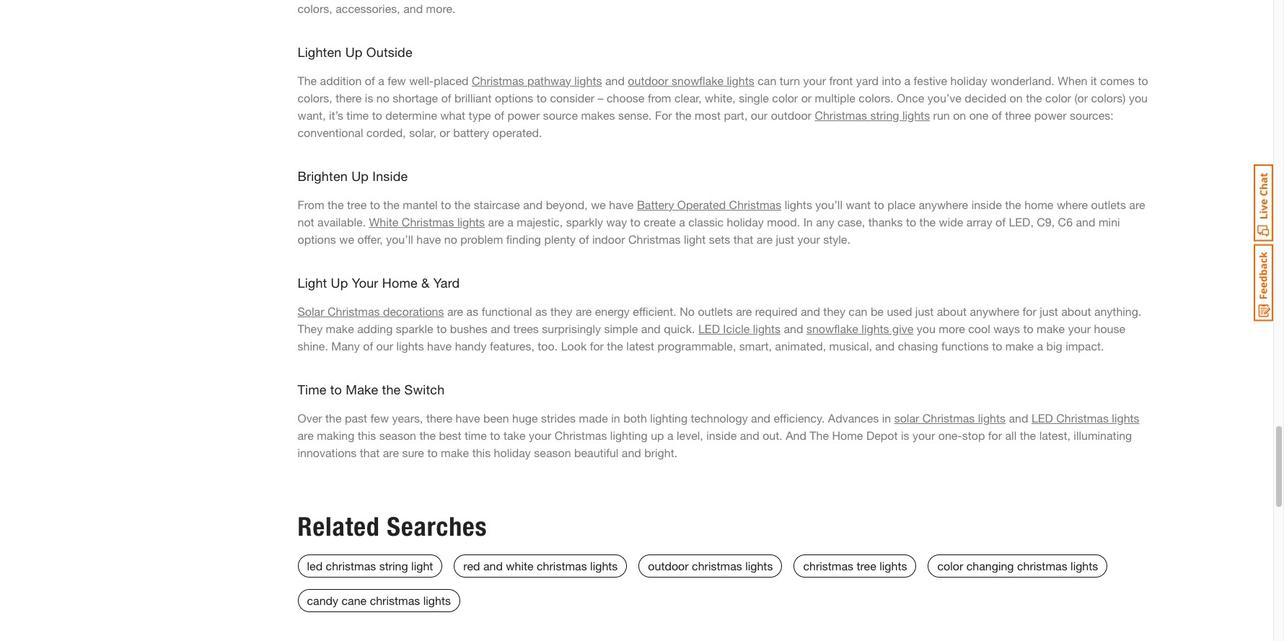 Task type: describe. For each thing, give the bounding box(es) containing it.
the left the staircase
[[454, 197, 471, 211]]

2 as from the left
[[535, 304, 547, 318]]

home
[[1024, 197, 1054, 211]]

to up corded,
[[372, 108, 382, 122]]

to up white
[[370, 197, 380, 211]]

cane
[[342, 593, 367, 607]]

0 horizontal spatial light
[[411, 559, 433, 572]]

led christmas string light
[[307, 559, 433, 572]]

style.
[[823, 232, 850, 246]]

consider
[[550, 91, 595, 104]]

1 as from the left
[[466, 304, 478, 318]]

lighten up outside
[[298, 44, 412, 60]]

of inside you more cool ways to make your house shine. many of our lights have handy features, too. look for the latest programmable, smart, animated, musical, and chasing functions to make a big impact.
[[363, 339, 373, 352]]

choose
[[607, 91, 645, 104]]

1 vertical spatial tree
[[857, 559, 876, 572]]

have up best
[[456, 411, 480, 425]]

have inside the are a majestic, sparkly way to create a classic holiday mood. in any case, thanks to the wide array of led, c9, c6 and mini options we offer, you'll have no problem finding plenty of indoor christmas light sets that are just your style.
[[416, 232, 441, 246]]

a down 'outside'
[[378, 73, 384, 87]]

2 horizontal spatial color
[[1045, 91, 1071, 104]]

you inside can turn your front yard into a festive holiday wonderland. when it comes to colors, there is no shortage of brilliant options to consider – choose from clear, white, single color or multiple colors. once you've decided on the color (or colors) you want, it's time to determine what type of power source makes sense. for the most part, our outdoor
[[1129, 91, 1148, 104]]

the inside are making this season the best time to take your christmas lighting up a level, inside and out. and the home depot is your one-stop for all the latest, illuminating innovations that are sure to make this holiday season beautiful and bright.
[[810, 428, 829, 442]]

the inside you more cool ways to make your house shine. many of our lights have handy features, too. look for the latest programmable, smart, animated, musical, and chasing functions to make a big impact.
[[607, 339, 623, 352]]

chasing
[[898, 339, 938, 352]]

outdoor snowflake lights link
[[628, 73, 754, 87]]

the right "make"
[[382, 381, 401, 397]]

operated
[[677, 197, 726, 211]]

make up big at the bottom of page
[[1037, 321, 1065, 335]]

quick.
[[664, 321, 695, 335]]

to down christmas pathway lights link
[[537, 91, 547, 104]]

out.
[[763, 428, 783, 442]]

and up majestic,
[[523, 197, 543, 211]]

white,
[[705, 91, 736, 104]]

battery operated christmas link
[[637, 197, 781, 211]]

adding
[[357, 321, 393, 335]]

any
[[816, 215, 834, 228]]

a right create
[[679, 215, 685, 228]]

addition
[[320, 73, 362, 87]]

related searches
[[298, 511, 487, 542]]

making
[[317, 428, 354, 442]]

and up led icicle lights and snowflake lights give
[[801, 304, 820, 318]]

led
[[307, 559, 323, 572]]

christmas inside are making this season the best time to take your christmas lighting up a level, inside and out. and the home depot is your one-stop for all the latest, illuminating innovations that are sure to make this holiday season beautiful and bright.
[[555, 428, 607, 442]]

both
[[623, 411, 647, 425]]

and left bright.
[[622, 446, 641, 459]]

to right ways
[[1023, 321, 1033, 335]]

to right time
[[330, 381, 342, 397]]

made
[[579, 411, 608, 425]]

on inside run on one of three power sources: conventional corded, solar, or battery operated.
[[953, 108, 966, 122]]

can turn your front yard into a festive holiday wonderland. when it comes to colors, there is no shortage of brilliant options to consider – choose from clear, white, single color or multiple colors. once you've decided on the color (or colors) you want, it's time to determine what type of power source makes sense. for the most part, our outdoor
[[298, 73, 1151, 122]]

past
[[345, 411, 367, 425]]

that inside the are a majestic, sparkly way to create a classic holiday mood. in any case, thanks to the wide array of led, c9, c6 and mini options we offer, you'll have no problem finding plenty of indoor christmas light sets that are just your style.
[[733, 232, 753, 246]]

to inside lights you'll want to place anywhere inside the home where outlets are not available.
[[874, 197, 884, 211]]

place
[[887, 197, 915, 211]]

0 horizontal spatial season
[[379, 428, 416, 442]]

want,
[[298, 108, 326, 122]]

mini
[[1099, 215, 1120, 228]]

wonderland.
[[991, 73, 1055, 87]]

0 vertical spatial home
[[382, 275, 418, 290]]

depot
[[866, 428, 898, 442]]

colors,
[[298, 91, 332, 104]]

of left led,
[[996, 215, 1006, 228]]

shine.
[[298, 339, 328, 352]]

wide
[[939, 215, 963, 228]]

are a majestic, sparkly way to create a classic holiday mood. in any case, thanks to the wide array of led, c9, c6 and mini options we offer, you'll have no problem finding plenty of indoor christmas light sets that are just your style.
[[298, 215, 1123, 246]]

no inside can turn your front yard into a festive holiday wonderland. when it comes to colors, there is no shortage of brilliant options to consider – choose from clear, white, single color or multiple colors. once you've decided on the color (or colors) you want, it's time to determine what type of power source makes sense. for the most part, our outdoor
[[376, 91, 390, 104]]

your inside you more cool ways to make your house shine. many of our lights have handy features, too. look for the latest programmable, smart, animated, musical, and chasing functions to make a big impact.
[[1068, 321, 1091, 335]]

0 vertical spatial few
[[388, 73, 406, 87]]

are inside lights you'll want to place anywhere inside the home where outlets are not available.
[[1129, 197, 1145, 211]]

handy
[[455, 339, 487, 352]]

all
[[1005, 428, 1017, 442]]

the inside lights you'll want to place anywhere inside the home where outlets are not available.
[[1005, 197, 1021, 211]]

for inside you more cool ways to make your house shine. many of our lights have handy features, too. look for the latest programmable, smart, animated, musical, and chasing functions to make a big impact.
[[590, 339, 604, 352]]

the up available.
[[328, 197, 344, 211]]

animated,
[[775, 339, 826, 352]]

white christmas lights
[[369, 215, 485, 228]]

to up white christmas lights
[[441, 197, 451, 211]]

0 vertical spatial string
[[870, 108, 899, 122]]

illuminating
[[1074, 428, 1132, 442]]

one-
[[938, 428, 962, 442]]

christmas down mantel at the top left of page
[[402, 215, 454, 228]]

sparkly
[[566, 215, 603, 228]]

the addition of a few well-placed christmas pathway lights and outdoor snowflake lights
[[298, 73, 754, 87]]

efficient.
[[633, 304, 676, 318]]

up for inside
[[351, 168, 369, 184]]

0 horizontal spatial color
[[772, 91, 798, 104]]

your inside can turn your front yard into a festive holiday wonderland. when it comes to colors, there is no shortage of brilliant options to consider – choose from clear, white, single color or multiple colors. once you've decided on the color (or colors) you want, it's time to determine what type of power source makes sense. for the most part, our outdoor
[[803, 73, 826, 87]]

0 vertical spatial tree
[[347, 197, 367, 211]]

time inside can turn your front yard into a festive holiday wonderland. when it comes to colors, there is no shortage of brilliant options to consider – choose from clear, white, single color or multiple colors. once you've decided on the color (or colors) you want, it's time to determine what type of power source makes sense. for the most part, our outdoor
[[347, 108, 369, 122]]

live chat image
[[1254, 164, 1273, 242]]

0 horizontal spatial this
[[358, 428, 376, 442]]

are down the staircase
[[488, 215, 504, 228]]

indoor
[[592, 232, 625, 246]]

are down mood.
[[757, 232, 773, 246]]

are left sure
[[383, 446, 399, 459]]

from
[[648, 91, 671, 104]]

make down ways
[[1005, 339, 1034, 352]]

the up white
[[383, 197, 400, 211]]

red and white christmas lights
[[463, 559, 618, 572]]

to right 'comes'
[[1138, 73, 1148, 87]]

smart,
[[739, 339, 772, 352]]

surprisingly
[[542, 321, 601, 335]]

1 horizontal spatial we
[[591, 197, 606, 211]]

the up sure
[[419, 428, 436, 442]]

the up making
[[325, 411, 342, 425]]

brighten up inside
[[298, 168, 408, 184]]

is inside can turn your front yard into a festive holiday wonderland. when it comes to colors, there is no shortage of brilliant options to consider – choose from clear, white, single color or multiple colors. once you've decided on the color (or colors) you want, it's time to determine what type of power source makes sense. for the most part, our outdoor
[[365, 91, 373, 104]]

1 about from the left
[[937, 304, 967, 318]]

over
[[298, 411, 322, 425]]

conventional
[[298, 125, 363, 139]]

your inside the are a majestic, sparkly way to create a classic holiday mood. in any case, thanks to the wide array of led, c9, c6 and mini options we offer, you'll have no problem finding plenty of indoor christmas light sets that are just your style.
[[797, 232, 820, 246]]

huge
[[512, 411, 538, 425]]

well-
[[409, 73, 434, 87]]

to down been at the left
[[490, 428, 500, 442]]

sparkle
[[396, 321, 433, 335]]

your
[[352, 275, 378, 290]]

of down placed
[[441, 91, 451, 104]]

1 they from the left
[[550, 304, 573, 318]]

or inside run on one of three power sources: conventional corded, solar, or battery operated.
[[440, 125, 450, 139]]

up for outside
[[345, 44, 363, 60]]

and down efficient.
[[641, 321, 661, 335]]

to right sure
[[427, 446, 438, 459]]

yard
[[856, 73, 879, 87]]

more
[[939, 321, 965, 335]]

light
[[298, 275, 327, 290]]

christmas up adding
[[327, 304, 380, 318]]

we inside the are a majestic, sparkly way to create a classic holiday mood. in any case, thanks to the wide array of led, c9, c6 and mini options we offer, you'll have no problem finding plenty of indoor christmas light sets that are just your style.
[[339, 232, 354, 246]]

0 vertical spatial led
[[698, 321, 720, 335]]

the inside the are a majestic, sparkly way to create a classic holiday mood. in any case, thanks to the wide array of led, c9, c6 and mini options we offer, you'll have no problem finding plenty of indoor christmas light sets that are just your style.
[[919, 215, 936, 228]]

yard
[[433, 275, 460, 290]]

1 horizontal spatial there
[[426, 411, 452, 425]]

and inside the are a majestic, sparkly way to create a classic holiday mood. in any case, thanks to the wide array of led, c9, c6 and mini options we offer, you'll have no problem finding plenty of indoor christmas light sets that are just your style.
[[1076, 215, 1095, 228]]

led icicle lights link
[[698, 321, 781, 335]]

functions
[[941, 339, 989, 352]]

best
[[439, 428, 461, 442]]

options inside the are a majestic, sparkly way to create a classic holiday mood. in any case, thanks to the wide array of led, c9, c6 and mini options we offer, you'll have no problem finding plenty of indoor christmas light sets that are just your style.
[[298, 232, 336, 246]]

2 vertical spatial outdoor
[[648, 559, 689, 572]]

lights inside you more cool ways to make your house shine. many of our lights have handy features, too. look for the latest programmable, smart, animated, musical, and chasing functions to make a big impact.
[[396, 339, 424, 352]]

are down over
[[298, 428, 314, 442]]

a up 'finding'
[[507, 215, 514, 228]]

determine
[[385, 108, 437, 122]]

2 they from the left
[[823, 304, 845, 318]]

make inside are making this season the best time to take your christmas lighting up a level, inside and out. and the home depot is your one-stop for all the latest, illuminating innovations that are sure to make this holiday season beautiful and bright.
[[441, 446, 469, 459]]

give
[[892, 321, 914, 335]]

create
[[644, 215, 676, 228]]

christmas inside the are a majestic, sparkly way to create a classic holiday mood. in any case, thanks to the wide array of led, c9, c6 and mini options we offer, you'll have no problem finding plenty of indoor christmas light sets that are just your style.
[[628, 232, 681, 246]]

for inside are making this season the best time to take your christmas lighting up a level, inside and out. and the home depot is your one-stop for all the latest, illuminating innovations that are sure to make this holiday season beautiful and bright.
[[988, 428, 1002, 442]]

make inside are as functional as they are energy efficient. no outlets are required and they can be used just about anywhere for just about anything. they make adding sparkle to bushes and trees surprisingly simple and quick.
[[326, 321, 354, 335]]

1 horizontal spatial snowflake
[[806, 321, 858, 335]]

have inside you more cool ways to make your house shine. many of our lights have handy features, too. look for the latest programmable, smart, animated, musical, and chasing functions to make a big impact.
[[427, 339, 452, 352]]

outdoor christmas lights
[[648, 559, 773, 572]]

array
[[967, 215, 992, 228]]

latest,
[[1039, 428, 1070, 442]]

plenty
[[544, 232, 576, 246]]

required
[[755, 304, 797, 318]]

in
[[803, 215, 813, 228]]

are making this season the best time to take your christmas lighting up a level, inside and out. and the home depot is your one-stop for all the latest, illuminating innovations that are sure to make this holiday season beautiful and bright.
[[298, 411, 1143, 459]]

and up the choose
[[605, 73, 625, 87]]

of down "sparkly"
[[579, 232, 589, 246]]

bushes
[[450, 321, 487, 335]]

up for your
[[331, 275, 348, 290]]

up
[[651, 428, 664, 442]]

one
[[969, 108, 989, 122]]

level,
[[677, 428, 703, 442]]

battery
[[453, 125, 489, 139]]

mood.
[[767, 215, 800, 228]]

0 vertical spatial the
[[298, 73, 317, 87]]

technology
[[691, 411, 748, 425]]

and left the out.
[[740, 428, 759, 442]]

functional
[[482, 304, 532, 318]]

is inside are making this season the best time to take your christmas lighting up a level, inside and out. and the home depot is your one-stop for all the latest, illuminating innovations that are sure to make this holiday season beautiful and bright.
[[901, 428, 909, 442]]

light up your home & yard
[[298, 275, 460, 290]]

1 vertical spatial few
[[370, 411, 389, 425]]

your down solar
[[912, 428, 935, 442]]

are up led icicle lights link
[[736, 304, 752, 318]]

can inside can turn your front yard into a festive holiday wonderland. when it comes to colors, there is no shortage of brilliant options to consider – choose from clear, white, single color or multiple colors. once you've decided on the color (or colors) you want, it's time to determine what type of power source makes sense. for the most part, our outdoor
[[758, 73, 776, 87]]

to down ways
[[992, 339, 1002, 352]]



Task type: locate. For each thing, give the bounding box(es) containing it.
that down past
[[360, 446, 380, 459]]

0 horizontal spatial the
[[298, 73, 317, 87]]

this
[[358, 428, 376, 442], [472, 446, 491, 459]]

0 vertical spatial anywhere
[[919, 197, 968, 211]]

1 vertical spatial no
[[444, 232, 457, 246]]

home down "advances"
[[832, 428, 863, 442]]

light down searches
[[411, 559, 433, 572]]

make down best
[[441, 446, 469, 459]]

on up three
[[1010, 91, 1023, 104]]

led up latest,
[[1032, 411, 1053, 425]]

inside
[[372, 168, 408, 184]]

1 vertical spatial string
[[379, 559, 408, 572]]

and up animated,
[[784, 321, 803, 335]]

outlets up mini
[[1091, 197, 1126, 211]]

1 vertical spatial light
[[411, 559, 433, 572]]

white christmas lights link
[[369, 215, 485, 228]]

inside inside are making this season the best time to take your christmas lighting up a level, inside and out. and the home depot is your one-stop for all the latest, illuminating innovations that are sure to make this holiday season beautiful and bright.
[[706, 428, 737, 442]]

advances
[[828, 411, 879, 425]]

run
[[933, 108, 950, 122]]

0 horizontal spatial options
[[298, 232, 336, 246]]

our down single on the top of the page
[[751, 108, 768, 122]]

programmable,
[[658, 339, 736, 352]]

christmas up the one-
[[922, 411, 975, 425]]

1 vertical spatial season
[[534, 446, 571, 459]]

of right addition in the top left of the page
[[365, 73, 375, 87]]

0 horizontal spatial just
[[776, 232, 794, 246]]

our inside you more cool ways to make your house shine. many of our lights have handy features, too. look for the latest programmable, smart, animated, musical, and chasing functions to make a big impact.
[[376, 339, 393, 352]]

pathway
[[527, 73, 571, 87]]

used
[[887, 304, 912, 318]]

1 horizontal spatial string
[[870, 108, 899, 122]]

lights you'll want to place anywhere inside the home where outlets are not available.
[[298, 197, 1148, 228]]

festive
[[914, 73, 947, 87]]

on inside can turn your front yard into a festive holiday wonderland. when it comes to colors, there is no shortage of brilliant options to consider – choose from clear, white, single color or multiple colors. once you've decided on the color (or colors) you want, it's time to determine what type of power source makes sense. for the most part, our outdoor
[[1010, 91, 1023, 104]]

1 vertical spatial up
[[351, 168, 369, 184]]

to up "thanks"
[[874, 197, 884, 211]]

home inside are making this season the best time to take your christmas lighting up a level, inside and out. and the home depot is your one-stop for all the latest, illuminating innovations that are sure to make this holiday season beautiful and bright.
[[832, 428, 863, 442]]

anywhere up ways
[[970, 304, 1019, 318]]

anywhere inside lights you'll want to place anywhere inside the home where outlets are not available.
[[919, 197, 968, 211]]

0 vertical spatial outlets
[[1091, 197, 1126, 211]]

the up led,
[[1005, 197, 1021, 211]]

holiday inside can turn your front yard into a festive holiday wonderland. when it comes to colors, there is no shortage of brilliant options to consider – choose from clear, white, single color or multiple colors. once you've decided on the color (or colors) you want, it's time to determine what type of power source makes sense. for the most part, our outdoor
[[950, 73, 987, 87]]

snowflake up clear,
[[672, 73, 724, 87]]

for
[[1023, 304, 1037, 318], [590, 339, 604, 352], [988, 428, 1002, 442]]

turn
[[780, 73, 800, 87]]

just right used
[[915, 304, 934, 318]]

innovations
[[298, 446, 357, 459]]

to inside are as functional as they are energy efficient. no outlets are required and they can be used just about anywhere for just about anything. they make adding sparkle to bushes and trees surprisingly simple and quick.
[[437, 321, 447, 335]]

no down white christmas lights link
[[444, 232, 457, 246]]

not
[[298, 215, 314, 228]]

time to make the switch
[[298, 381, 445, 397]]

holiday inside the are a majestic, sparkly way to create a classic holiday mood. in any case, thanks to the wide array of led, c9, c6 and mini options we offer, you'll have no problem finding plenty of indoor christmas light sets that are just your style.
[[727, 215, 764, 228]]

time
[[298, 381, 326, 397]]

there down addition in the top left of the page
[[336, 91, 362, 104]]

0 vertical spatial inside
[[971, 197, 1002, 211]]

options inside can turn your front yard into a festive holiday wonderland. when it comes to colors, there is no shortage of brilliant options to consider – choose from clear, white, single color or multiple colors. once you've decided on the color (or colors) you want, it's time to determine what type of power source makes sense. for the most part, our outdoor
[[495, 91, 533, 104]]

1 horizontal spatial outlets
[[1091, 197, 1126, 211]]

your
[[803, 73, 826, 87], [797, 232, 820, 246], [1068, 321, 1091, 335], [529, 428, 551, 442], [912, 428, 935, 442]]

and inside you more cool ways to make your house shine. many of our lights have handy features, too. look for the latest programmable, smart, animated, musical, and chasing functions to make a big impact.
[[875, 339, 895, 352]]

1 vertical spatial home
[[832, 428, 863, 442]]

lighting inside are making this season the best time to take your christmas lighting up a level, inside and out. and the home depot is your one-stop for all the latest, illuminating innovations that are sure to make this holiday season beautiful and bright.
[[610, 428, 648, 442]]

led icicle lights and snowflake lights give
[[698, 321, 914, 335]]

they
[[298, 321, 323, 335]]

front
[[829, 73, 853, 87]]

as
[[466, 304, 478, 318], [535, 304, 547, 318]]

2 power from the left
[[1034, 108, 1067, 122]]

make up many
[[326, 321, 354, 335]]

our down adding
[[376, 339, 393, 352]]

1 horizontal spatial anywhere
[[970, 304, 1019, 318]]

up up addition in the top left of the page
[[345, 44, 363, 60]]

few right past
[[370, 411, 389, 425]]

for
[[655, 108, 672, 122]]

just inside the are a majestic, sparkly way to create a classic holiday mood. in any case, thanks to the wide array of led, c9, c6 and mini options we offer, you'll have no problem finding plenty of indoor christmas light sets that are just your style.
[[776, 232, 794, 246]]

season down strides
[[534, 446, 571, 459]]

solar christmas decorations
[[298, 304, 444, 318]]

the down wonderland.
[[1026, 91, 1042, 104]]

1 vertical spatial the
[[810, 428, 829, 442]]

that inside are making this season the best time to take your christmas lighting up a level, inside and out. and the home depot is your one-stop for all the latest, illuminating innovations that are sure to make this holiday season beautiful and bright.
[[360, 446, 380, 459]]

christmas pathway lights link
[[472, 73, 602, 87]]

0 horizontal spatial time
[[347, 108, 369, 122]]

inside up array
[[971, 197, 1002, 211]]

classic
[[688, 215, 724, 228]]

2 horizontal spatial just
[[1040, 304, 1058, 318]]

and down 'give'
[[875, 339, 895, 352]]

no
[[680, 304, 695, 318]]

sense.
[[618, 108, 652, 122]]

are up surprisingly
[[576, 304, 592, 318]]

christmas down create
[[628, 232, 681, 246]]

outdoor inside can turn your front yard into a festive holiday wonderland. when it comes to colors, there is no shortage of brilliant options to consider – choose from clear, white, single color or multiple colors. once you've decided on the color (or colors) you want, it's time to determine what type of power source makes sense. for the most part, our outdoor
[[771, 108, 812, 122]]

as up bushes
[[466, 304, 478, 318]]

solar
[[894, 411, 919, 425]]

you
[[1129, 91, 1148, 104], [917, 321, 936, 335]]

holiday inside are making this season the best time to take your christmas lighting up a level, inside and out. and the home depot is your one-stop for all the latest, illuminating innovations that are sure to make this holiday season beautiful and bright.
[[494, 446, 531, 459]]

our inside can turn your front yard into a festive holiday wonderland. when it comes to colors, there is no shortage of brilliant options to consider – choose from clear, white, single color or multiple colors. once you've decided on the color (or colors) you want, it's time to determine what type of power source makes sense. for the most part, our outdoor
[[751, 108, 768, 122]]

lighting up up
[[650, 411, 688, 425]]

no
[[376, 91, 390, 104], [444, 232, 457, 246]]

thanks
[[868, 215, 903, 228]]

1 vertical spatial is
[[901, 428, 909, 442]]

options down the addition of a few well-placed christmas pathway lights and outdoor snowflake lights
[[495, 91, 533, 104]]

when
[[1058, 73, 1087, 87]]

your right 'turn'
[[803, 73, 826, 87]]

outside
[[366, 44, 412, 60]]

outdoor christmas lights link
[[639, 554, 782, 578]]

led up programmable,
[[698, 321, 720, 335]]

holiday up the decided
[[950, 73, 987, 87]]

and down functional
[[491, 321, 510, 335]]

2 horizontal spatial for
[[1023, 304, 1037, 318]]

lighting down both
[[610, 428, 648, 442]]

0 horizontal spatial home
[[382, 275, 418, 290]]

0 vertical spatial there
[[336, 91, 362, 104]]

white
[[369, 215, 398, 228]]

outlets inside lights you'll want to place anywhere inside the home where outlets are not available.
[[1091, 197, 1126, 211]]

can up single on the top of the page
[[758, 73, 776, 87]]

0 horizontal spatial is
[[365, 91, 373, 104]]

1 horizontal spatial holiday
[[727, 215, 764, 228]]

run on one of three power sources: conventional corded, solar, or battery operated.
[[298, 108, 1117, 139]]

you'll inside the are a majestic, sparkly way to create a classic holiday mood. in any case, thanks to the wide array of led, c9, c6 and mini options we offer, you'll have no problem finding plenty of indoor christmas light sets that are just your style.
[[386, 232, 413, 246]]

0 vertical spatial on
[[1010, 91, 1023, 104]]

1 horizontal spatial is
[[901, 428, 909, 442]]

ways
[[993, 321, 1020, 335]]

1 horizontal spatial light
[[684, 232, 706, 246]]

take
[[503, 428, 526, 442]]

1 vertical spatial you'll
[[386, 232, 413, 246]]

1 vertical spatial our
[[376, 339, 393, 352]]

you up chasing
[[917, 321, 936, 335]]

&
[[421, 275, 430, 290]]

in
[[611, 411, 620, 425], [882, 411, 891, 425]]

your down huge
[[529, 428, 551, 442]]

1 horizontal spatial no
[[444, 232, 457, 246]]

0 horizontal spatial about
[[937, 304, 967, 318]]

1 horizontal spatial or
[[801, 91, 812, 104]]

just up big at the bottom of page
[[1040, 304, 1058, 318]]

1 vertical spatial on
[[953, 108, 966, 122]]

0 vertical spatial light
[[684, 232, 706, 246]]

just
[[776, 232, 794, 246], [915, 304, 934, 318], [1040, 304, 1058, 318]]

on right run
[[953, 108, 966, 122]]

up
[[345, 44, 363, 60], [351, 168, 369, 184], [331, 275, 348, 290]]

up left inside
[[351, 168, 369, 184]]

to down place
[[906, 215, 916, 228]]

1 vertical spatial outdoor
[[771, 108, 812, 122]]

candy cane christmas lights
[[307, 593, 451, 607]]

christmas tree lights link
[[794, 554, 916, 578]]

solar,
[[409, 125, 436, 139]]

0 horizontal spatial inside
[[706, 428, 737, 442]]

0 horizontal spatial they
[[550, 304, 573, 318]]

you'll down white
[[386, 232, 413, 246]]

time inside are making this season the best time to take your christmas lighting up a level, inside and out. and the home depot is your one-stop for all the latest, illuminating innovations that are sure to make this holiday season beautiful and bright.
[[465, 428, 487, 442]]

you'll up any
[[815, 197, 843, 211]]

1 horizontal spatial for
[[988, 428, 1002, 442]]

outlets
[[1091, 197, 1126, 211], [698, 304, 733, 318]]

to right way
[[630, 215, 640, 228]]

or inside can turn your front yard into a festive holiday wonderland. when it comes to colors, there is no shortage of brilliant options to consider – choose from clear, white, single color or multiple colors. once you've decided on the color (or colors) you want, it's time to determine what type of power source makes sense. for the most part, our outdoor
[[801, 91, 812, 104]]

the down clear,
[[675, 108, 692, 122]]

want
[[846, 197, 871, 211]]

0 horizontal spatial we
[[339, 232, 354, 246]]

0 vertical spatial we
[[591, 197, 606, 211]]

a inside are making this season the best time to take your christmas lighting up a level, inside and out. and the home depot is your one-stop for all the latest, illuminating innovations that are sure to make this holiday season beautiful and bright.
[[667, 428, 673, 442]]

in left both
[[611, 411, 620, 425]]

a right up
[[667, 428, 673, 442]]

0 horizontal spatial lighting
[[610, 428, 648, 442]]

1 horizontal spatial just
[[915, 304, 934, 318]]

christmas up brilliant in the left of the page
[[472, 73, 524, 87]]

time right best
[[465, 428, 487, 442]]

0 horizontal spatial can
[[758, 73, 776, 87]]

color left changing
[[937, 559, 963, 572]]

have up way
[[609, 197, 634, 211]]

0 vertical spatial up
[[345, 44, 363, 60]]

0 vertical spatial no
[[376, 91, 390, 104]]

0 horizontal spatial outlets
[[698, 304, 733, 318]]

to
[[1138, 73, 1148, 87], [537, 91, 547, 104], [372, 108, 382, 122], [370, 197, 380, 211], [441, 197, 451, 211], [874, 197, 884, 211], [630, 215, 640, 228], [906, 215, 916, 228], [437, 321, 447, 335], [1023, 321, 1033, 335], [992, 339, 1002, 352], [330, 381, 342, 397], [490, 428, 500, 442], [427, 446, 438, 459]]

decided
[[965, 91, 1006, 104]]

1 vertical spatial you
[[917, 321, 936, 335]]

offer,
[[357, 232, 383, 246]]

power
[[508, 108, 540, 122], [1034, 108, 1067, 122]]

christmas up mood.
[[729, 197, 781, 211]]

c9,
[[1037, 215, 1055, 228]]

1 vertical spatial snowflake
[[806, 321, 858, 335]]

you'll inside lights you'll want to place anywhere inside the home where outlets are not available.
[[815, 197, 843, 211]]

there inside can turn your front yard into a festive holiday wonderland. when it comes to colors, there is no shortage of brilliant options to consider – choose from clear, white, single color or multiple colors. once you've decided on the color (or colors) you want, it's time to determine what type of power source makes sense. for the most part, our outdoor
[[336, 91, 362, 104]]

1 horizontal spatial time
[[465, 428, 487, 442]]

a inside can turn your front yard into a festive holiday wonderland. when it comes to colors, there is no shortage of brilliant options to consider – choose from clear, white, single color or multiple colors. once you've decided on the color (or colors) you want, it's time to determine what type of power source makes sense. for the most part, our outdoor
[[904, 73, 910, 87]]

1 horizontal spatial tree
[[857, 559, 876, 572]]

feedback link image
[[1254, 244, 1273, 322]]

1 horizontal spatial lighting
[[650, 411, 688, 425]]

1 vertical spatial anywhere
[[970, 304, 1019, 318]]

1 horizontal spatial inside
[[971, 197, 1002, 211]]

you inside you more cool ways to make your house shine. many of our lights have handy features, too. look for the latest programmable, smart, animated, musical, and chasing functions to make a big impact.
[[917, 321, 936, 335]]

0 horizontal spatial tree
[[347, 197, 367, 211]]

0 vertical spatial options
[[495, 91, 533, 104]]

most
[[695, 108, 721, 122]]

0 horizontal spatial power
[[508, 108, 540, 122]]

0 vertical spatial our
[[751, 108, 768, 122]]

1 power from the left
[[508, 108, 540, 122]]

0 horizontal spatial that
[[360, 446, 380, 459]]

inside
[[971, 197, 1002, 211], [706, 428, 737, 442]]

can inside are as functional as they are energy efficient. no outlets are required and they can be used just about anywhere for just about anything. they make adding sparkle to bushes and trees surprisingly simple and quick.
[[849, 304, 867, 318]]

lighting
[[650, 411, 688, 425], [610, 428, 648, 442]]

snowflake
[[672, 73, 724, 87], [806, 321, 858, 335]]

1 horizontal spatial you
[[1129, 91, 1148, 104]]

a inside you more cool ways to make your house shine. many of our lights have handy features, too. look for the latest programmable, smart, animated, musical, and chasing functions to make a big impact.
[[1037, 339, 1043, 352]]

0 horizontal spatial holiday
[[494, 446, 531, 459]]

christmas down multiple
[[815, 108, 867, 122]]

1 horizontal spatial season
[[534, 446, 571, 459]]

the left wide
[[919, 215, 936, 228]]

0 vertical spatial season
[[379, 428, 416, 442]]

0 vertical spatial you
[[1129, 91, 1148, 104]]

about
[[937, 304, 967, 318], [1061, 304, 1091, 318]]

christmas up illuminating
[[1056, 411, 1109, 425]]

color inside color changing christmas lights link
[[937, 559, 963, 572]]

can up snowflake lights give link
[[849, 304, 867, 318]]

solar christmas lights link
[[894, 411, 1006, 425]]

1 in from the left
[[611, 411, 620, 425]]

available.
[[317, 215, 366, 228]]

1 horizontal spatial the
[[810, 428, 829, 442]]

0 horizontal spatial string
[[379, 559, 408, 572]]

a left big at the bottom of page
[[1037, 339, 1043, 352]]

led
[[698, 321, 720, 335], [1032, 411, 1053, 425]]

your down in
[[797, 232, 820, 246]]

0 horizontal spatial snowflake
[[672, 73, 724, 87]]

power inside run on one of three power sources: conventional corded, solar, or battery operated.
[[1034, 108, 1067, 122]]

0 vertical spatial is
[[365, 91, 373, 104]]

1 vertical spatial inside
[[706, 428, 737, 442]]

2 vertical spatial for
[[988, 428, 1002, 442]]

color down 'turn'
[[772, 91, 798, 104]]

1 vertical spatial this
[[472, 446, 491, 459]]

and right red
[[483, 559, 503, 572]]

1 horizontal spatial on
[[1010, 91, 1023, 104]]

1 horizontal spatial in
[[882, 411, 891, 425]]

string inside led christmas string light link
[[379, 559, 408, 572]]

0 vertical spatial time
[[347, 108, 369, 122]]

where
[[1057, 197, 1088, 211]]

the up colors,
[[298, 73, 317, 87]]

0 horizontal spatial on
[[953, 108, 966, 122]]

colors)
[[1091, 91, 1126, 104]]

of
[[365, 73, 375, 87], [441, 91, 451, 104], [494, 108, 504, 122], [992, 108, 1002, 122], [996, 215, 1006, 228], [579, 232, 589, 246], [363, 339, 373, 352]]

and
[[786, 428, 806, 442]]

power right three
[[1034, 108, 1067, 122]]

this down been at the left
[[472, 446, 491, 459]]

2 in from the left
[[882, 411, 891, 425]]

0 horizontal spatial or
[[440, 125, 450, 139]]

we down available.
[[339, 232, 354, 246]]

2 about from the left
[[1061, 304, 1091, 318]]

0 vertical spatial for
[[1023, 304, 1037, 318]]

have down white christmas lights link
[[416, 232, 441, 246]]

strides
[[541, 411, 576, 425]]

–
[[598, 91, 603, 104]]

changing
[[966, 559, 1014, 572]]

makes
[[581, 108, 615, 122]]

anywhere inside are as functional as they are energy efficient. no outlets are required and they can be used just about anywhere for just about anything. they make adding sparkle to bushes and trees surprisingly simple and quick.
[[970, 304, 1019, 318]]

lights inside lights you'll want to place anywhere inside the home where outlets are not available.
[[785, 197, 812, 211]]

christmas tree lights
[[803, 559, 907, 572]]

the
[[1026, 91, 1042, 104], [675, 108, 692, 122], [328, 197, 344, 211], [383, 197, 400, 211], [454, 197, 471, 211], [1005, 197, 1021, 211], [919, 215, 936, 228], [607, 339, 623, 352], [382, 381, 401, 397], [325, 411, 342, 425], [419, 428, 436, 442], [1020, 428, 1036, 442]]

of inside run on one of three power sources: conventional corded, solar, or battery operated.
[[992, 108, 1002, 122]]

they up snowflake lights give link
[[823, 304, 845, 318]]

the right all
[[1020, 428, 1036, 442]]

0 vertical spatial that
[[733, 232, 753, 246]]

0 vertical spatial lighting
[[650, 411, 688, 425]]

be
[[871, 304, 884, 318]]

1 horizontal spatial options
[[495, 91, 533, 104]]

2 horizontal spatial holiday
[[950, 73, 987, 87]]

the
[[298, 73, 317, 87], [810, 428, 829, 442]]

0 vertical spatial this
[[358, 428, 376, 442]]

0 horizontal spatial no
[[376, 91, 390, 104]]

no left shortage
[[376, 91, 390, 104]]

light inside the are a majestic, sparkly way to create a classic holiday mood. in any case, thanks to the wide array of led, c9, c6 and mini options we offer, you'll have no problem finding plenty of indoor christmas light sets that are just your style.
[[684, 232, 706, 246]]

1 horizontal spatial they
[[823, 304, 845, 318]]

inside down technology
[[706, 428, 737, 442]]

energy
[[595, 304, 630, 318]]

holiday down take
[[494, 446, 531, 459]]

no inside the are a majestic, sparkly way to create a classic holiday mood. in any case, thanks to the wide array of led, c9, c6 and mini options we offer, you'll have no problem finding plenty of indoor christmas light sets that are just your style.
[[444, 232, 457, 246]]

red and white christmas lights link
[[454, 554, 627, 578]]

battery
[[637, 197, 674, 211]]

1 horizontal spatial home
[[832, 428, 863, 442]]

0 vertical spatial snowflake
[[672, 73, 724, 87]]

of right type
[[494, 108, 504, 122]]

power up operated.
[[508, 108, 540, 122]]

string down "colors." on the right of page
[[870, 108, 899, 122]]

is down solar
[[901, 428, 909, 442]]

and up all
[[1009, 411, 1028, 425]]

inside inside lights you'll want to place anywhere inside the home where outlets are not available.
[[971, 197, 1002, 211]]

1 vertical spatial we
[[339, 232, 354, 246]]

2 vertical spatial holiday
[[494, 446, 531, 459]]

for inside are as functional as they are energy efficient. no outlets are required and they can be used just about anywhere for just about anything. they make adding sparkle to bushes and trees surprisingly simple and quick.
[[1023, 304, 1037, 318]]

0 vertical spatial outdoor
[[628, 73, 668, 87]]

about up impact. in the right bottom of the page
[[1061, 304, 1091, 318]]

is
[[365, 91, 373, 104], [901, 428, 909, 442]]

from the tree to the mantel to the staircase and beyond, we have battery operated christmas
[[298, 197, 781, 211]]

1 vertical spatial lighting
[[610, 428, 648, 442]]

and up the out.
[[751, 411, 770, 425]]

power inside can turn your front yard into a festive holiday wonderland. when it comes to colors, there is no shortage of brilliant options to consider – choose from clear, white, single color or multiple colors. once you've decided on the color (or colors) you want, it's time to determine what type of power source makes sense. for the most part, our outdoor
[[508, 108, 540, 122]]

1 horizontal spatial led
[[1032, 411, 1053, 425]]

multiple
[[815, 91, 856, 104]]

are up bushes
[[447, 304, 463, 318]]

lighten
[[298, 44, 342, 60]]

brighten
[[298, 168, 348, 184]]

outlets inside are as functional as they are energy efficient. no outlets are required and they can be used just about anywhere for just about anything. they make adding sparkle to bushes and trees surprisingly simple and quick.
[[698, 304, 733, 318]]

1 vertical spatial holiday
[[727, 215, 764, 228]]

over the past few years, there have been huge strides made in both lighting technology and efficiency. advances in solar christmas lights and led christmas lights
[[298, 411, 1140, 425]]

or left multiple
[[801, 91, 812, 104]]

your up impact. in the right bottom of the page
[[1068, 321, 1091, 335]]

1 horizontal spatial color
[[937, 559, 963, 572]]

0 horizontal spatial you'll
[[386, 232, 413, 246]]

you down 'comes'
[[1129, 91, 1148, 104]]

season down years,
[[379, 428, 416, 442]]

been
[[483, 411, 509, 425]]



Task type: vqa. For each thing, say whether or not it's contained in the screenshot.
'ONE-'
yes



